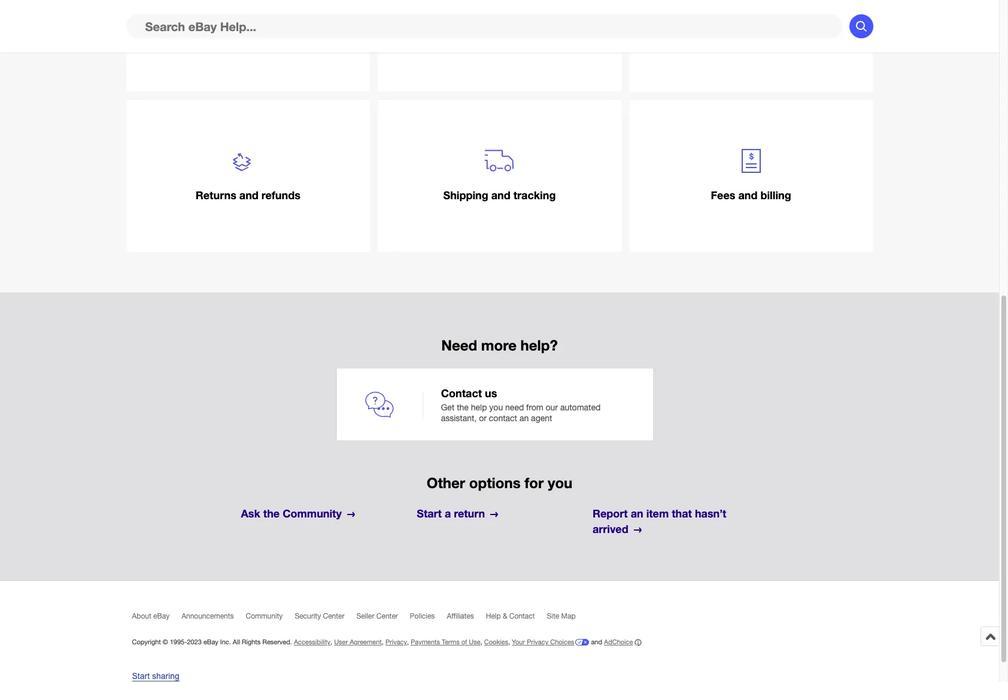 Task type: locate. For each thing, give the bounding box(es) containing it.
get
[[441, 403, 455, 412]]

community link
[[246, 613, 295, 626]]

and left refunds
[[239, 189, 259, 202]]

reserved.
[[262, 639, 292, 646]]

the inside contact us get the help you need from our automated assistant, or contact an agent
[[457, 403, 469, 412]]

1 horizontal spatial you
[[548, 475, 573, 492]]

0 vertical spatial community
[[283, 507, 342, 521]]

, left your
[[508, 639, 510, 646]]

seller
[[357, 613, 375, 621]]

you
[[489, 403, 503, 412], [548, 475, 573, 492]]

an
[[520, 414, 529, 424], [631, 507, 644, 521]]

0 vertical spatial an
[[520, 414, 529, 424]]

0 vertical spatial start
[[417, 507, 442, 521]]

privacy
[[386, 639, 407, 646], [527, 639, 549, 646]]

site map link
[[547, 613, 588, 626]]

1 horizontal spatial start
[[417, 507, 442, 521]]

1 privacy from the left
[[386, 639, 407, 646]]

start inside 'link'
[[417, 507, 442, 521]]

2 , from the left
[[382, 639, 384, 646]]

and adchoice
[[589, 639, 633, 646]]

1 horizontal spatial the
[[457, 403, 469, 412]]

ebay
[[153, 613, 170, 621], [204, 639, 218, 646]]

you inside contact us get the help you need from our automated assistant, or contact an agent
[[489, 403, 503, 412]]

the up 'assistant,'
[[457, 403, 469, 412]]

fees and billing
[[711, 189, 791, 202]]

0 horizontal spatial ebay
[[153, 613, 170, 621]]

copyright © 1995-2023 ebay inc. all rights reserved. accessibility , user agreement , privacy , payments terms of use , cookies , your privacy choices
[[132, 639, 574, 646]]

and left tracking
[[491, 189, 511, 202]]

and right the fees
[[739, 189, 758, 202]]

start left the a
[[417, 507, 442, 521]]

copyright
[[132, 639, 161, 646]]

accessibility
[[294, 639, 331, 646]]

0 horizontal spatial you
[[489, 403, 503, 412]]

0 vertical spatial you
[[489, 403, 503, 412]]

privacy right your
[[527, 639, 549, 646]]

3 , from the left
[[407, 639, 409, 646]]

report
[[593, 507, 628, 521]]

0 vertical spatial contact
[[441, 387, 482, 400]]

tracking
[[514, 189, 556, 202]]

,
[[331, 639, 332, 646], [382, 639, 384, 646], [407, 639, 409, 646], [481, 639, 482, 646], [508, 639, 510, 646]]

0 horizontal spatial privacy
[[386, 639, 407, 646]]

0 horizontal spatial contact
[[441, 387, 482, 400]]

refunds
[[262, 189, 301, 202]]

0 horizontal spatial center
[[323, 613, 345, 621]]

security
[[295, 613, 321, 621]]

1 vertical spatial ebay
[[204, 639, 218, 646]]

hasn't
[[695, 507, 727, 521]]

that
[[672, 507, 692, 521]]

and for fees
[[739, 189, 758, 202]]

1 horizontal spatial privacy
[[527, 639, 549, 646]]

help
[[471, 403, 487, 412]]

report an item that hasn't arrived link
[[593, 507, 758, 538]]

, left privacy link
[[382, 639, 384, 646]]

you up contact
[[489, 403, 503, 412]]

contact inside contact us get the help you need from our automated assistant, or contact an agent
[[441, 387, 482, 400]]

1 horizontal spatial center
[[377, 613, 398, 621]]

1 horizontal spatial ebay
[[204, 639, 218, 646]]

options
[[469, 475, 521, 492]]

the
[[457, 403, 469, 412], [263, 507, 280, 521]]

the right the ask in the bottom left of the page
[[263, 507, 280, 521]]

1 horizontal spatial an
[[631, 507, 644, 521]]

and
[[239, 189, 259, 202], [491, 189, 511, 202], [739, 189, 758, 202], [591, 639, 602, 646]]

1 center from the left
[[323, 613, 345, 621]]

, left cookies 'link'
[[481, 639, 482, 646]]

ebay left inc.
[[204, 639, 218, 646]]

community
[[283, 507, 342, 521], [246, 613, 283, 621]]

1 vertical spatial the
[[263, 507, 280, 521]]

, left user
[[331, 639, 332, 646]]

need more help?
[[441, 337, 558, 354]]

center inside seller center link
[[377, 613, 398, 621]]

center right security
[[323, 613, 345, 621]]

assistant,
[[441, 414, 477, 424]]

contact right &
[[509, 613, 535, 621]]

center inside the security center link
[[323, 613, 345, 621]]

an down need
[[520, 414, 529, 424]]

returns
[[196, 189, 236, 202]]

seller center
[[357, 613, 398, 621]]

1 vertical spatial an
[[631, 507, 644, 521]]

contact up get
[[441, 387, 482, 400]]

automated
[[560, 403, 601, 412]]

privacy link
[[386, 639, 407, 646]]

start left sharing
[[132, 672, 150, 682]]

1 vertical spatial start
[[132, 672, 150, 682]]

and for returns
[[239, 189, 259, 202]]

2 center from the left
[[377, 613, 398, 621]]

of
[[462, 639, 467, 646]]

1995-
[[170, 639, 187, 646]]

0 horizontal spatial the
[[263, 507, 280, 521]]

other
[[427, 475, 465, 492]]

start
[[417, 507, 442, 521], [132, 672, 150, 682]]

agent
[[531, 414, 552, 424]]

contact
[[489, 414, 517, 424]]

start inside button
[[132, 672, 150, 682]]

privacy down seller center link
[[386, 639, 407, 646]]

0 vertical spatial the
[[457, 403, 469, 412]]

1 vertical spatial you
[[548, 475, 573, 492]]

, left payments
[[407, 639, 409, 646]]

need
[[505, 403, 524, 412]]

return
[[454, 507, 485, 521]]

help?
[[521, 337, 558, 354]]

site map
[[547, 613, 576, 621]]

0 horizontal spatial start
[[132, 672, 150, 682]]

1 vertical spatial community
[[246, 613, 283, 621]]

4 , from the left
[[481, 639, 482, 646]]

center for security center
[[323, 613, 345, 621]]

you right for
[[548, 475, 573, 492]]

affiliates link
[[447, 613, 486, 626]]

an left item on the bottom of the page
[[631, 507, 644, 521]]

start for start sharing
[[132, 672, 150, 682]]

0 horizontal spatial an
[[520, 414, 529, 424]]

payments terms of use link
[[411, 639, 481, 646]]

center
[[323, 613, 345, 621], [377, 613, 398, 621]]

your privacy choices link
[[512, 639, 589, 646]]

start sharing
[[132, 672, 180, 682]]

map
[[561, 613, 576, 621]]

a
[[445, 507, 451, 521]]

center right seller
[[377, 613, 398, 621]]

1 vertical spatial contact
[[509, 613, 535, 621]]

and for shipping
[[491, 189, 511, 202]]

1 , from the left
[[331, 639, 332, 646]]

ebay right about
[[153, 613, 170, 621]]

all
[[233, 639, 240, 646]]

from
[[526, 403, 543, 412]]

rights
[[242, 639, 261, 646]]

Search eBay Help... text field
[[126, 14, 842, 38]]

shipping and tracking link
[[378, 100, 622, 252]]



Task type: describe. For each thing, give the bounding box(es) containing it.
need
[[441, 337, 477, 354]]

start a return link
[[417, 507, 582, 522]]

about
[[132, 613, 151, 621]]

an inside contact us get the help you need from our automated assistant, or contact an agent
[[520, 414, 529, 424]]

for
[[525, 475, 544, 492]]

5 , from the left
[[508, 639, 510, 646]]

buying
[[230, 28, 266, 41]]

other options for you
[[427, 475, 573, 492]]

user agreement link
[[334, 639, 382, 646]]

account link
[[629, 0, 873, 92]]

affiliates
[[447, 613, 474, 621]]

security center
[[295, 613, 345, 621]]

adchoice
[[604, 639, 633, 646]]

shipping
[[443, 189, 488, 202]]

arrived
[[593, 523, 629, 536]]

ask the community link
[[241, 507, 407, 522]]

shipping and tracking
[[443, 189, 556, 202]]

security center link
[[295, 613, 357, 626]]

2023
[[187, 639, 202, 646]]

your
[[512, 639, 525, 646]]

1 horizontal spatial contact
[[509, 613, 535, 621]]

selling link
[[378, 0, 622, 92]]

2 privacy from the left
[[527, 639, 549, 646]]

0 vertical spatial ebay
[[153, 613, 170, 621]]

use
[[469, 639, 481, 646]]

fees and billing link
[[629, 100, 873, 252]]

ask
[[241, 507, 260, 521]]

accessibility link
[[294, 639, 331, 646]]

seller center link
[[357, 613, 410, 626]]

inc.
[[220, 639, 231, 646]]

an inside the report an item that hasn't arrived
[[631, 507, 644, 521]]

buying link
[[126, 0, 370, 92]]

announcements
[[182, 613, 234, 621]]

help & contact
[[486, 613, 535, 621]]

returns and refunds
[[196, 189, 301, 202]]

about ebay link
[[132, 613, 182, 626]]

user
[[334, 639, 348, 646]]

account
[[730, 28, 773, 41]]

or
[[479, 414, 487, 424]]

fees
[[711, 189, 736, 202]]

©
[[163, 639, 168, 646]]

center for seller center
[[377, 613, 398, 621]]

&
[[503, 613, 508, 621]]

our
[[546, 403, 558, 412]]

cookies link
[[484, 639, 508, 646]]

site
[[547, 613, 559, 621]]

start for start a return
[[417, 507, 442, 521]]

cookies
[[484, 639, 508, 646]]

selling
[[482, 28, 517, 41]]

item
[[646, 507, 669, 521]]

policies
[[410, 613, 435, 621]]

start a return
[[417, 507, 485, 521]]

report an item that hasn't arrived
[[593, 507, 727, 536]]

agreement
[[350, 639, 382, 646]]

adchoice link
[[604, 639, 642, 647]]

choices
[[550, 639, 574, 646]]

returns and refunds link
[[126, 100, 370, 252]]

payments
[[411, 639, 440, 646]]

sharing
[[152, 672, 180, 682]]

start sharing button
[[132, 672, 180, 682]]

contact us get the help you need from our automated assistant, or contact an agent
[[441, 387, 601, 424]]

more
[[481, 337, 517, 354]]

and left adchoice at the right of the page
[[591, 639, 602, 646]]

help & contact link
[[486, 613, 547, 626]]

about ebay
[[132, 613, 170, 621]]

billing
[[761, 189, 791, 202]]

us
[[485, 387, 497, 400]]

announcements link
[[182, 613, 246, 626]]

policies link
[[410, 613, 447, 626]]

help
[[486, 613, 501, 621]]

ask the community
[[241, 507, 342, 521]]

terms
[[442, 639, 460, 646]]



Task type: vqa. For each thing, say whether or not it's contained in the screenshot.
PRICED in the left of the page
no



